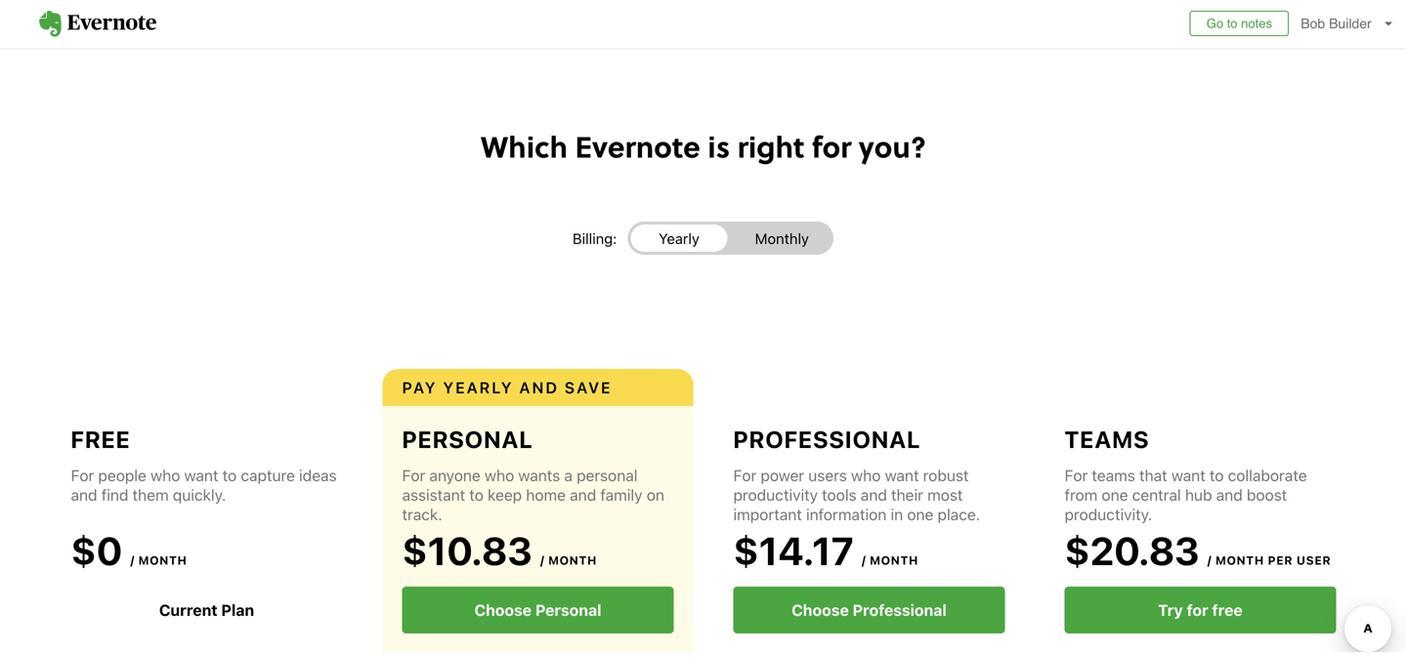 Task type: describe. For each thing, give the bounding box(es) containing it.
professional
[[733, 426, 921, 453]]

0 vertical spatial for
[[812, 126, 851, 167]]

one inside for teams that want to collaborate from one central hub and boost productivity.
[[1102, 486, 1128, 505]]

home
[[526, 486, 566, 505]]

capture
[[241, 467, 295, 485]]

$14.17
[[733, 528, 854, 574]]

bob builder link
[[1296, 0, 1407, 48]]

monthly
[[755, 230, 809, 247]]

choose personal
[[474, 601, 601, 620]]

people
[[98, 467, 146, 485]]

go to notes
[[1206, 16, 1272, 31]]

you?
[[859, 126, 926, 167]]

which
[[481, 126, 568, 167]]

user
[[1297, 554, 1331, 568]]

try for free button
[[1065, 587, 1336, 634]]

$0 / month
[[71, 528, 187, 574]]

find
[[101, 486, 128, 505]]

go to notes link
[[1190, 11, 1289, 36]]

plan
[[221, 601, 254, 620]]

for power users who want robust productivity tools and their most important information in one place.
[[733, 467, 980, 524]]

most
[[927, 486, 963, 505]]

is
[[708, 126, 730, 167]]

try
[[1158, 601, 1183, 620]]

builder
[[1329, 16, 1372, 31]]

who for free
[[151, 467, 180, 485]]

assistant
[[402, 486, 465, 505]]

free
[[1212, 601, 1243, 620]]

family
[[600, 486, 643, 505]]

and
[[519, 379, 559, 397]]

collaborate
[[1228, 467, 1307, 485]]

$10.83
[[402, 528, 532, 574]]

to inside for anyone who wants a personal assistant to keep home and family on track.
[[469, 486, 484, 505]]

choose professional button
[[733, 587, 1005, 634]]

a
[[564, 467, 573, 485]]

pay yearly and save
[[402, 379, 612, 397]]

boost
[[1247, 486, 1287, 505]]

try for free
[[1158, 601, 1243, 620]]

for for personal
[[402, 467, 425, 485]]

power
[[761, 467, 804, 485]]

and inside for people who want to capture ideas and find them quickly.
[[71, 486, 97, 505]]

and inside for power users who want robust productivity tools and their most important information in one place.
[[861, 486, 887, 505]]

month for $20.83
[[1215, 554, 1264, 568]]

for for professional
[[733, 467, 757, 485]]

notes
[[1241, 16, 1272, 31]]

to inside for teams that want to collaborate from one central hub and boost productivity.
[[1210, 467, 1224, 485]]

personal
[[535, 601, 601, 620]]

hub
[[1185, 486, 1212, 505]]

/ for $0
[[130, 554, 135, 568]]

evernote image
[[20, 11, 176, 37]]

wants
[[518, 467, 560, 485]]

information
[[806, 506, 887, 524]]

bob
[[1301, 16, 1325, 31]]

users
[[808, 467, 847, 485]]

evernote
[[575, 126, 700, 167]]

productivity.
[[1065, 506, 1152, 524]]

current plan button
[[71, 587, 342, 634]]

teams
[[1065, 426, 1150, 453]]

want for free
[[184, 467, 218, 485]]

tools
[[822, 486, 857, 505]]

month for $14.17
[[870, 554, 919, 568]]

for people who want to capture ideas and find them quickly.
[[71, 467, 337, 505]]

ideas
[[299, 467, 337, 485]]

$20.83
[[1065, 528, 1200, 574]]

their
[[891, 486, 923, 505]]

current plan
[[159, 601, 254, 620]]

choose for choose professional
[[792, 601, 849, 620]]

who inside for power users who want robust productivity tools and their most important information in one place.
[[851, 467, 881, 485]]

$20.83 / month per user
[[1065, 528, 1331, 574]]

which evernote is right for you?
[[481, 126, 926, 167]]

free
[[71, 426, 131, 453]]



Task type: vqa. For each thing, say whether or not it's contained in the screenshot.


Task type: locate. For each thing, give the bounding box(es) containing it.
1 for from the left
[[71, 467, 94, 485]]

central
[[1132, 486, 1181, 505]]

one down 'teams'
[[1102, 486, 1128, 505]]

and inside for anyone who wants a personal assistant to keep home and family on track.
[[570, 486, 596, 505]]

want inside for teams that want to collaborate from one central hub and boost productivity.
[[1171, 467, 1205, 485]]

/ for $20.83
[[1207, 554, 1212, 568]]

/
[[130, 554, 135, 568], [540, 554, 545, 568], [862, 554, 866, 568], [1207, 554, 1212, 568]]

0 vertical spatial one
[[1102, 486, 1128, 505]]

/ up try for free
[[1207, 554, 1212, 568]]

1 month from the left
[[138, 554, 187, 568]]

3 and from the left
[[861, 486, 887, 505]]

1 horizontal spatial choose
[[792, 601, 849, 620]]

place.
[[938, 506, 980, 524]]

to up 'quickly.' on the left
[[222, 467, 237, 485]]

2 horizontal spatial who
[[851, 467, 881, 485]]

and left find
[[71, 486, 97, 505]]

2 / from the left
[[540, 554, 545, 568]]

month down in on the right bottom
[[870, 554, 919, 568]]

2 for from the left
[[402, 467, 425, 485]]

for up from
[[1065, 467, 1088, 485]]

professional
[[853, 601, 947, 620]]

1 choose from the left
[[474, 601, 532, 620]]

personal
[[577, 467, 638, 485]]

0 horizontal spatial choose
[[474, 601, 532, 620]]

1 horizontal spatial want
[[885, 467, 919, 485]]

for teams that want to collaborate from one central hub and boost productivity.
[[1065, 467, 1307, 524]]

yearly
[[659, 230, 699, 247]]

want up 'their'
[[885, 467, 919, 485]]

choose inside choose personal button
[[474, 601, 532, 620]]

to
[[1227, 16, 1238, 31], [222, 467, 237, 485], [1210, 467, 1224, 485], [469, 486, 484, 505]]

and inside for teams that want to collaborate from one central hub and boost productivity.
[[1216, 486, 1243, 505]]

to inside for people who want to capture ideas and find them quickly.
[[222, 467, 237, 485]]

in
[[891, 506, 903, 524]]

for right right at the top right of the page
[[812, 126, 851, 167]]

who inside for people who want to capture ideas and find them quickly.
[[151, 467, 180, 485]]

for
[[71, 467, 94, 485], [402, 467, 425, 485], [733, 467, 757, 485], [1065, 467, 1088, 485]]

one inside for power users who want robust productivity tools and their most important information in one place.
[[907, 506, 933, 524]]

want up hub
[[1171, 467, 1205, 485]]

choose professional
[[792, 601, 947, 620]]

3 month from the left
[[870, 554, 919, 568]]

want inside for people who want to capture ideas and find them quickly.
[[184, 467, 218, 485]]

month
[[138, 554, 187, 568], [548, 554, 597, 568], [870, 554, 919, 568], [1215, 554, 1264, 568]]

month inside $20.83 / month per user
[[1215, 554, 1264, 568]]

for for teams
[[1065, 467, 1088, 485]]

2 who from the left
[[485, 467, 514, 485]]

who up tools
[[851, 467, 881, 485]]

1 and from the left
[[71, 486, 97, 505]]

1 / from the left
[[130, 554, 135, 568]]

to right go
[[1227, 16, 1238, 31]]

for inside button
[[1187, 601, 1208, 620]]

month for $10.83
[[548, 554, 597, 568]]

/ up choose personal button
[[540, 554, 545, 568]]

for inside for anyone who wants a personal assistant to keep home and family on track.
[[402, 467, 425, 485]]

quickly.
[[173, 486, 226, 505]]

1 horizontal spatial who
[[485, 467, 514, 485]]

who for personal
[[485, 467, 514, 485]]

productivity
[[733, 486, 818, 505]]

personal
[[402, 426, 533, 453]]

4 and from the left
[[1216, 486, 1243, 505]]

month inside '$0 / month'
[[138, 554, 187, 568]]

3 who from the left
[[851, 467, 881, 485]]

to up hub
[[1210, 467, 1224, 485]]

one
[[1102, 486, 1128, 505], [907, 506, 933, 524]]

go
[[1206, 16, 1223, 31]]

want for teams
[[1171, 467, 1205, 485]]

4 for from the left
[[1065, 467, 1088, 485]]

for left people at the left bottom of the page
[[71, 467, 94, 485]]

want
[[184, 467, 218, 485], [885, 467, 919, 485], [1171, 467, 1205, 485]]

1 want from the left
[[184, 467, 218, 485]]

/ for $10.83
[[540, 554, 545, 568]]

$14.17 / month
[[733, 528, 919, 574]]

/ right the $0
[[130, 554, 135, 568]]

choose for choose personal
[[474, 601, 532, 620]]

/ inside $20.83 / month per user
[[1207, 554, 1212, 568]]

2 choose from the left
[[792, 601, 849, 620]]

who inside for anyone who wants a personal assistant to keep home and family on track.
[[485, 467, 514, 485]]

to left 'keep'
[[469, 486, 484, 505]]

track.
[[402, 506, 442, 524]]

choose down "$10.83 / month"
[[474, 601, 532, 620]]

pay
[[402, 379, 437, 397]]

/ inside $14.17 / month
[[862, 554, 866, 568]]

robust
[[923, 467, 969, 485]]

month left the "per"
[[1215, 554, 1264, 568]]

2 horizontal spatial want
[[1171, 467, 1205, 485]]

0 horizontal spatial want
[[184, 467, 218, 485]]

choose down $14.17 / month
[[792, 601, 849, 620]]

4 / from the left
[[1207, 554, 1212, 568]]

for inside for teams that want to collaborate from one central hub and boost productivity.
[[1065, 467, 1088, 485]]

choose personal button
[[402, 587, 674, 634]]

and
[[71, 486, 97, 505], [570, 486, 596, 505], [861, 486, 887, 505], [1216, 486, 1243, 505]]

from
[[1065, 486, 1098, 505]]

month up current
[[138, 554, 187, 568]]

bob builder
[[1301, 16, 1372, 31]]

and left 'their'
[[861, 486, 887, 505]]

for for free
[[71, 467, 94, 485]]

one right in on the right bottom
[[907, 506, 933, 524]]

/ inside '$0 / month'
[[130, 554, 135, 568]]

1 horizontal spatial for
[[1187, 601, 1208, 620]]

save
[[565, 379, 612, 397]]

choose inside "choose professional" button
[[792, 601, 849, 620]]

who up 'keep'
[[485, 467, 514, 485]]

/ down information
[[862, 554, 866, 568]]

evernote link
[[20, 0, 176, 48]]

and down a
[[570, 486, 596, 505]]

for inside for power users who want robust productivity tools and their most important information in one place.
[[733, 467, 757, 485]]

1 horizontal spatial one
[[1102, 486, 1128, 505]]

4 month from the left
[[1215, 554, 1264, 568]]

for up the assistant
[[402, 467, 425, 485]]

right
[[737, 126, 804, 167]]

1 vertical spatial for
[[1187, 601, 1208, 620]]

2 month from the left
[[548, 554, 597, 568]]

month inside "$10.83 / month"
[[548, 554, 597, 568]]

and right hub
[[1216, 486, 1243, 505]]

$10.83 / month
[[402, 528, 597, 574]]

important
[[733, 506, 802, 524]]

for inside for people who want to capture ideas and find them quickly.
[[71, 467, 94, 485]]

want inside for power users who want robust productivity tools and their most important information in one place.
[[885, 467, 919, 485]]

2 and from the left
[[570, 486, 596, 505]]

3 for from the left
[[733, 467, 757, 485]]

$0
[[71, 528, 122, 574]]

keep
[[488, 486, 522, 505]]

/ inside "$10.83 / month"
[[540, 554, 545, 568]]

0 horizontal spatial for
[[812, 126, 851, 167]]

for up productivity
[[733, 467, 757, 485]]

teams
[[1092, 467, 1135, 485]]

/ for $14.17
[[862, 554, 866, 568]]

2 want from the left
[[885, 467, 919, 485]]

to inside "link"
[[1227, 16, 1238, 31]]

0 horizontal spatial one
[[907, 506, 933, 524]]

3 / from the left
[[862, 554, 866, 568]]

who up them
[[151, 467, 180, 485]]

choose
[[474, 601, 532, 620], [792, 601, 849, 620]]

that
[[1139, 467, 1167, 485]]

1 vertical spatial one
[[907, 506, 933, 524]]

who
[[151, 467, 180, 485], [485, 467, 514, 485], [851, 467, 881, 485]]

0 horizontal spatial who
[[151, 467, 180, 485]]

month inside $14.17 / month
[[870, 554, 919, 568]]

want up 'quickly.' on the left
[[184, 467, 218, 485]]

month up personal
[[548, 554, 597, 568]]

anyone
[[429, 467, 480, 485]]

per
[[1268, 554, 1293, 568]]

for
[[812, 126, 851, 167], [1187, 601, 1208, 620]]

3 want from the left
[[1171, 467, 1205, 485]]

for right try
[[1187, 601, 1208, 620]]

current
[[159, 601, 218, 620]]

for anyone who wants a personal assistant to keep home and family on track.
[[402, 467, 664, 524]]

yearly
[[443, 379, 513, 397]]

billing:
[[573, 230, 617, 247]]

1 who from the left
[[151, 467, 180, 485]]

on
[[647, 486, 664, 505]]

them
[[132, 486, 169, 505]]

month for $0
[[138, 554, 187, 568]]



